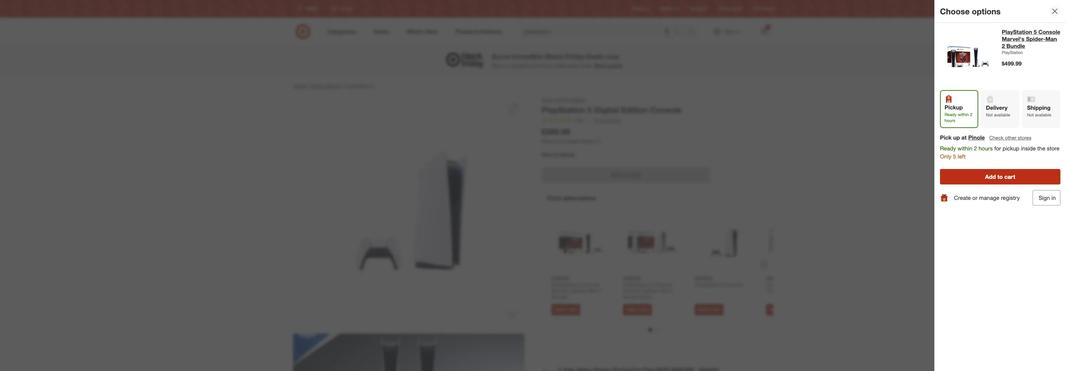Task type: describe. For each thing, give the bounding box(es) containing it.
choose
[[941, 6, 970, 16]]

$399.99
[[542, 127, 571, 136]]

circle
[[732, 6, 742, 11]]

weekly
[[660, 6, 673, 11]]

add to cart for $499.99 playstation 5 console marvel's spider-man 2 bundle
[[555, 307, 577, 313]]

$559.99
[[767, 276, 784, 282]]

stores
[[763, 6, 775, 11]]

console inside playstation 5 console marvel's spider-man 2 bundle playstation
[[1039, 28, 1061, 35]]

image gallery element
[[293, 97, 525, 372]]

check other stores
[[990, 135, 1032, 141]]

playstation 5 console image
[[695, 214, 753, 271]]

of
[[553, 151, 558, 159]]

out of stock
[[542, 151, 575, 159]]

games
[[325, 83, 341, 89]]

spider- inside playstation 5 console marvel's spider-man 2 bundle playstation
[[1027, 35, 1046, 43]]

shipping
[[1028, 104, 1051, 111]]

$499.99 for $499.99
[[1003, 60, 1023, 67]]

not for delivery
[[987, 112, 994, 118]]

sign in
[[1040, 195, 1057, 202]]

&
[[531, 63, 534, 69]]

target circle
[[719, 6, 742, 11]]

cart inside choose options dialog
[[1005, 174, 1016, 181]]

online
[[581, 139, 594, 145]]

deals
[[586, 53, 604, 61]]

check other stores button
[[990, 134, 1033, 142]]

$499.99 for $499.99 playstation 5 console
[[695, 276, 712, 282]]

now
[[606, 53, 620, 61]]

7 link
[[757, 24, 772, 39]]

shipping not available
[[1028, 104, 1052, 118]]

delivery not available
[[987, 104, 1011, 118]]

store
[[1048, 145, 1060, 152]]

find alternative
[[547, 194, 596, 202]]

bundle inside $559.99 playstation 5 console final fantasy xvi bundle
[[805, 288, 821, 294]]

final
[[767, 288, 777, 294]]

target for target circle
[[719, 6, 730, 11]]

within inside pickup ready within 2 hours
[[959, 112, 970, 117]]

2 inside "ready within 2 hours for pickup inside the store only 5 left"
[[975, 145, 978, 152]]

playstation 5 digital edition console, 1 of 8 image
[[293, 97, 525, 328]]

at
[[962, 134, 967, 141]]

deals
[[555, 63, 567, 69]]

add to cart button for $499.99 playstation 5 console marvel's spider-man 2 bundle (slim)
[[623, 305, 652, 316]]

other
[[1006, 135, 1017, 141]]

2 / from the left
[[342, 83, 344, 89]]

choose options
[[941, 6, 1001, 16]]

pickup
[[1003, 145, 1020, 152]]

shop
[[542, 97, 554, 103]]

edition
[[621, 105, 648, 115]]

playstation 5 console marvel's spider-man 2 bundle playstation
[[1003, 28, 1061, 55]]

console for $499.99 playstation 5 console
[[725, 282, 743, 288]]

marvel's for $499.99 playstation 5 console marvel's spider-man 2 bundle
[[552, 288, 570, 294]]

out
[[542, 151, 552, 159]]

5 inside $559.99 playstation 5 console final fantasy xvi bundle
[[793, 282, 796, 288]]

shop all playstation playstation 5 digital edition console
[[542, 97, 682, 115]]

playstation 5 link
[[345, 83, 374, 89]]

2 Year Video Games Protection Plan ($350-$399.99) - Allstate checkbox
[[542, 371, 549, 372]]

fantasy
[[778, 288, 795, 294]]

delivery
[[987, 104, 1008, 111]]

playstation inside $559.99 playstation 5 console final fantasy xvi bundle
[[767, 282, 791, 288]]

create
[[955, 194, 972, 201]]

bundle inside "$499.99 playstation 5 console marvel's spider-man 2 bundle"
[[552, 294, 567, 300]]

playstation inside $499.99 playstation 5 console marvel's spider-man 2 bundle (slim)
[[623, 282, 648, 288]]

find stores link
[[754, 6, 775, 12]]

playstation 5 console marvel's spider-man 2 bundle image
[[552, 214, 609, 271]]

save
[[492, 63, 503, 69]]

choose options dialog
[[935, 0, 1067, 372]]

pick
[[941, 134, 952, 141]]

playstation inside '$499.99 playstation 5 console'
[[695, 282, 720, 288]]

score
[[492, 53, 511, 61]]

9 questions link
[[592, 117, 621, 125]]

ad
[[674, 6, 680, 11]]

What can we help you find? suggestions appear below search field
[[520, 24, 690, 39]]

alternative
[[563, 194, 596, 202]]

find for find alternative
[[547, 194, 561, 202]]

options
[[973, 6, 1001, 16]]

man for $499.99 playstation 5 console marvel's spider-man 2 bundle (slim)
[[660, 288, 669, 294]]

only
[[941, 153, 952, 160]]

stock
[[560, 151, 575, 159]]

video games link
[[311, 83, 341, 89]]

ready inside pickup ready within 2 hours
[[945, 112, 957, 117]]

playstation 5 console final fantasy xvi bundle image
[[767, 214, 824, 271]]

add for $499.99 playstation 5 console marvel's spider-man 2 bundle (slim)
[[627, 307, 635, 313]]

gifts
[[520, 63, 529, 69]]

on
[[504, 63, 510, 69]]

inside
[[1022, 145, 1037, 152]]

playstation inside "$499.99 playstation 5 console marvel's spider-man 2 bundle"
[[552, 282, 576, 288]]

129 link
[[542, 117, 590, 125]]

search
[[686, 29, 702, 36]]

saving
[[608, 63, 623, 69]]

add to cart for $499.99 playstation 5 console
[[698, 307, 721, 313]]

man for $499.99 playstation 5 console marvel's spider-man 2 bundle
[[588, 288, 598, 294]]

playstation 5 console marvel's spider-man 2 bundle link
[[1003, 28, 1061, 50]]

week.
[[580, 63, 593, 69]]

add for $499.99 playstation 5 console
[[698, 307, 706, 313]]

or
[[973, 194, 978, 201]]

target link
[[293, 83, 307, 89]]

add to cart for $499.99 playstation 5 console marvel's spider-man 2 bundle (slim)
[[627, 307, 649, 313]]

cart for $499.99 playstation 5 console
[[713, 307, 721, 313]]

2 inside playstation 5 console marvel's spider-man 2 bundle playstation
[[1003, 43, 1006, 50]]

available for shipping
[[1036, 112, 1052, 118]]

console for $559.99 playstation 5 console final fantasy xvi bundle
[[797, 282, 815, 288]]

add to cart button for $499.99 playstation 5 console marvel's spider-man 2 bundle
[[552, 305, 581, 316]]

search button
[[686, 24, 702, 41]]

target for target / video games / playstation 5
[[293, 83, 307, 89]]

stores
[[1019, 135, 1032, 141]]

purchased
[[556, 139, 579, 145]]

incredible
[[512, 53, 544, 61]]

hours inside pickup ready within 2 hours
[[945, 118, 956, 123]]

pinole button
[[969, 134, 986, 142]]

each
[[568, 63, 579, 69]]

$499.99 playstation 5 console marvel's spider-man 2 bundle (slim)
[[623, 276, 673, 300]]



Task type: locate. For each thing, give the bounding box(es) containing it.
cart
[[630, 172, 641, 179], [1005, 174, 1016, 181], [569, 307, 577, 313], [641, 307, 649, 313], [713, 307, 721, 313]]

ready within 2 hours for pickup inside the store only 5 left
[[941, 145, 1060, 160]]

$499.99
[[1003, 60, 1023, 67], [552, 276, 569, 282], [623, 276, 641, 282], [695, 276, 712, 282]]

target left circle
[[719, 6, 730, 11]]

$499.99 inside choose options dialog
[[1003, 60, 1023, 67]]

redcard
[[691, 6, 708, 11]]

5 inside shop all playstation playstation 5 digital edition console
[[588, 105, 592, 115]]

5
[[1034, 28, 1038, 35], [371, 83, 374, 89], [588, 105, 592, 115], [954, 153, 957, 160], [578, 282, 581, 288], [649, 282, 652, 288], [721, 282, 724, 288], [793, 282, 796, 288]]

playstation 5 console marvel&#39;s spider-man 2 bundle image
[[941, 28, 997, 85]]

5 inside '$499.99 playstation 5 console'
[[721, 282, 724, 288]]

find
[[754, 6, 762, 11], [547, 194, 561, 202]]

not down delivery
[[987, 112, 994, 118]]

pinole
[[969, 134, 986, 141]]

0 horizontal spatial spider-
[[572, 288, 588, 294]]

7
[[767, 25, 769, 29]]

0 horizontal spatial find
[[547, 194, 561, 202]]

for
[[995, 145, 1002, 152]]

registry link
[[633, 6, 648, 12]]

registry
[[1002, 194, 1021, 201]]

add inside choose options dialog
[[986, 174, 997, 181]]

add to cart button
[[542, 168, 710, 183], [941, 169, 1061, 185], [552, 305, 581, 316], [623, 305, 652, 316], [695, 305, 724, 316]]

hours
[[945, 118, 956, 123], [979, 145, 994, 152]]

target circle link
[[719, 6, 742, 12]]

target inside the target circle link
[[719, 6, 730, 11]]

spider- for $499.99 playstation 5 console marvel's spider-man 2 bundle
[[572, 288, 588, 294]]

0 horizontal spatial target
[[293, 83, 307, 89]]

5 inside "$499.99 playstation 5 console marvel's spider-man 2 bundle"
[[578, 282, 581, 288]]

/
[[308, 83, 310, 89], [342, 83, 344, 89]]

console inside "$499.99 playstation 5 console marvel's spider-man 2 bundle"
[[582, 282, 600, 288]]

check
[[990, 135, 1004, 141]]

new
[[545, 63, 554, 69]]

2 within from the top
[[958, 145, 973, 152]]

ready inside "ready within 2 hours for pickup inside the store only 5 left"
[[941, 145, 957, 152]]

1 horizontal spatial man
[[660, 288, 669, 294]]

2 horizontal spatial marvel's
[[1003, 35, 1025, 43]]

when purchased online
[[542, 139, 594, 145]]

1 vertical spatial hours
[[979, 145, 994, 152]]

spider- for $499.99 playstation 5 console marvel's spider-man 2 bundle (slim)
[[643, 288, 660, 294]]

find stores
[[754, 6, 775, 11]]

all
[[555, 97, 560, 103]]

spider- inside $499.99 playstation 5 console marvel's spider-man 2 bundle (slim)
[[643, 288, 660, 294]]

manage
[[980, 194, 1000, 201]]

2 inside "$499.99 playstation 5 console marvel's spider-man 2 bundle"
[[599, 288, 602, 294]]

0 vertical spatial hours
[[945, 118, 956, 123]]

1 / from the left
[[308, 83, 310, 89]]

1 available from the left
[[995, 112, 1011, 118]]

console inside $559.99 playstation 5 console final fantasy xvi bundle
[[797, 282, 815, 288]]

2 available from the left
[[1036, 112, 1052, 118]]

hours down pickup
[[945, 118, 956, 123]]

2
[[1003, 43, 1006, 50], [971, 112, 973, 117], [975, 145, 978, 152], [599, 288, 602, 294], [671, 288, 673, 294]]

0 horizontal spatial available
[[995, 112, 1011, 118]]

1 horizontal spatial hours
[[979, 145, 994, 152]]

available
[[995, 112, 1011, 118], [1036, 112, 1052, 118]]

1 horizontal spatial not
[[1028, 112, 1035, 118]]

digital
[[594, 105, 619, 115]]

5 inside $499.99 playstation 5 console marvel's spider-man 2 bundle (slim)
[[649, 282, 652, 288]]

1 horizontal spatial /
[[342, 83, 344, 89]]

cart for $499.99 playstation 5 console marvel's spider-man 2 bundle
[[569, 307, 577, 313]]

2 inside $499.99 playstation 5 console marvel's spider-man 2 bundle (slim)
[[671, 288, 673, 294]]

to inside choose options dialog
[[998, 174, 1004, 181]]

$499.99 playstation 5 console
[[695, 276, 743, 288]]

(slim)
[[640, 294, 653, 300]]

marvel's inside playstation 5 console marvel's spider-man 2 bundle playstation
[[1003, 35, 1025, 43]]

redcard link
[[691, 6, 708, 12]]

within up left
[[958, 145, 973, 152]]

weekly ad link
[[660, 6, 680, 12]]

target / video games / playstation 5
[[293, 83, 374, 89]]

man inside "$499.99 playstation 5 console marvel's spider-man 2 bundle"
[[588, 288, 598, 294]]

when
[[542, 139, 555, 145]]

1 vertical spatial target
[[293, 83, 307, 89]]

hours inside "ready within 2 hours for pickup inside the store only 5 left"
[[979, 145, 994, 152]]

within
[[959, 112, 970, 117], [958, 145, 973, 152]]

target left video
[[293, 83, 307, 89]]

0 horizontal spatial not
[[987, 112, 994, 118]]

available inside delivery not available
[[995, 112, 1011, 118]]

bundle inside $499.99 playstation 5 console marvel's spider-man 2 bundle (slim)
[[623, 294, 639, 300]]

add to cart inside choose options dialog
[[986, 174, 1016, 181]]

0 horizontal spatial hours
[[945, 118, 956, 123]]

ready up only
[[941, 145, 957, 152]]

the
[[1038, 145, 1046, 152]]

man
[[1046, 35, 1058, 43], [588, 288, 598, 294], [660, 288, 669, 294]]

not inside shipping not available
[[1028, 112, 1035, 118]]

1 horizontal spatial spider-
[[643, 288, 660, 294]]

in
[[1052, 195, 1057, 202]]

not down shipping on the right of the page
[[1028, 112, 1035, 118]]

console
[[1039, 28, 1061, 35], [651, 105, 682, 115], [582, 282, 600, 288], [654, 282, 672, 288], [725, 282, 743, 288], [797, 282, 815, 288]]

hours left for
[[979, 145, 994, 152]]

add
[[611, 172, 622, 179], [986, 174, 997, 181], [555, 307, 563, 313], [627, 307, 635, 313], [698, 307, 706, 313]]

video
[[311, 83, 324, 89]]

add for $499.99 playstation 5 console marvel's spider-man 2 bundle
[[555, 307, 563, 313]]

1 vertical spatial within
[[958, 145, 973, 152]]

2 horizontal spatial spider-
[[1027, 35, 1046, 43]]

not for shipping
[[1028, 112, 1035, 118]]

2 inside pickup ready within 2 hours
[[971, 112, 973, 117]]

$559.99 playstation 5 console final fantasy xvi bundle
[[767, 276, 821, 294]]

available for delivery
[[995, 112, 1011, 118]]

1 horizontal spatial available
[[1036, 112, 1052, 118]]

find inside find stores link
[[754, 6, 762, 11]]

bundle
[[1007, 43, 1026, 50], [805, 288, 821, 294], [552, 294, 567, 300], [623, 294, 639, 300]]

console inside '$499.99 playstation 5 console'
[[725, 282, 743, 288]]

registry
[[633, 6, 648, 11]]

within inside "ready within 2 hours for pickup inside the store only 5 left"
[[958, 145, 973, 152]]

add to cart button for $499.99 playstation 5 console
[[695, 305, 724, 316]]

1 vertical spatial ready
[[941, 145, 957, 152]]

1 not from the left
[[987, 112, 994, 118]]

1 horizontal spatial marvel's
[[623, 288, 642, 294]]

available inside shipping not available
[[1036, 112, 1052, 118]]

top
[[511, 63, 518, 69]]

5 inside playstation 5 console marvel's spider-man 2 bundle playstation
[[1034, 28, 1038, 35]]

$499.99 for $499.99 playstation 5 console marvel's spider-man 2 bundle (slim)
[[623, 276, 641, 282]]

/ right games
[[342, 83, 344, 89]]

find for find stores
[[754, 6, 762, 11]]

ready
[[945, 112, 957, 117], [941, 145, 957, 152]]

pick up at pinole
[[941, 134, 986, 141]]

9
[[595, 117, 597, 123]]

not inside delivery not available
[[987, 112, 994, 118]]

add to cart
[[611, 172, 641, 179], [986, 174, 1016, 181], [555, 307, 577, 313], [627, 307, 649, 313], [698, 307, 721, 313]]

$499.99 playstation 5 console marvel's spider-man 2 bundle
[[552, 276, 602, 300]]

to
[[623, 172, 629, 179], [998, 174, 1004, 181], [564, 307, 568, 313], [636, 307, 640, 313], [707, 307, 711, 313]]

0 vertical spatial within
[[959, 112, 970, 117]]

left
[[958, 153, 966, 160]]

man inside $499.99 playstation 5 console marvel's spider-man 2 bundle (slim)
[[660, 288, 669, 294]]

man inside playstation 5 console marvel's spider-man 2 bundle playstation
[[1046, 35, 1058, 43]]

console inside shop all playstation playstation 5 digital edition console
[[651, 105, 682, 115]]

marvel's for $499.99 playstation 5 console marvel's spider-man 2 bundle (slim)
[[623, 288, 642, 294]]

0 horizontal spatial marvel's
[[552, 288, 570, 294]]

xvi
[[797, 288, 804, 294]]

spider- inside "$499.99 playstation 5 console marvel's spider-man 2 bundle"
[[572, 288, 588, 294]]

console for $499.99 playstation 5 console marvel's spider-man 2 bundle (slim)
[[654, 282, 672, 288]]

0 horizontal spatial /
[[308, 83, 310, 89]]

1 horizontal spatial find
[[754, 6, 762, 11]]

console for $499.99 playstation 5 console marvel's spider-man 2 bundle
[[582, 282, 600, 288]]

pickup ready within 2 hours
[[945, 104, 973, 123]]

black
[[546, 53, 563, 61]]

find left alternative on the bottom of page
[[547, 194, 561, 202]]

pickup
[[945, 104, 964, 111]]

to for $499.99 playstation 5 console
[[707, 307, 711, 313]]

find left the stores on the right of page
[[754, 6, 762, 11]]

1 horizontal spatial target
[[719, 6, 730, 11]]

to for $499.99 playstation 5 console marvel's spider-man 2 bundle (slim)
[[636, 307, 640, 313]]

to for $499.99 playstation 5 console marvel's spider-man 2 bundle
[[564, 307, 568, 313]]

create or manage registry
[[955, 194, 1021, 201]]

questions
[[599, 117, 621, 123]]

5 inside "ready within 2 hours for pickup inside the store only 5 left"
[[954, 153, 957, 160]]

$499.99 inside '$499.99 playstation 5 console'
[[695, 276, 712, 282]]

playstation 5 console marvel's spider-man 2 bundle (slim) image
[[623, 214, 681, 271]]

$499.99 inside "$499.99 playstation 5 console marvel's spider-man 2 bundle"
[[552, 276, 569, 282]]

available down delivery
[[995, 112, 1011, 118]]

1 within from the top
[[959, 112, 970, 117]]

cart for $499.99 playstation 5 console marvel's spider-man 2 bundle (slim)
[[641, 307, 649, 313]]

9 questions
[[595, 117, 621, 123]]

friday
[[565, 53, 585, 61]]

2 not from the left
[[1028, 112, 1035, 118]]

/ left video
[[308, 83, 310, 89]]

marvel's inside "$499.99 playstation 5 console marvel's spider-man 2 bundle"
[[552, 288, 570, 294]]

ready down pickup
[[945, 112, 957, 117]]

score incredible black friday deals now save on top gifts & find new deals each week. start saving
[[492, 53, 623, 69]]

spider-
[[1027, 35, 1046, 43], [572, 288, 588, 294], [643, 288, 660, 294]]

1 vertical spatial find
[[547, 194, 561, 202]]

0 vertical spatial find
[[754, 6, 762, 11]]

bundle inside playstation 5 console marvel's spider-man 2 bundle playstation
[[1007, 43, 1026, 50]]

within down pickup
[[959, 112, 970, 117]]

sign
[[1040, 195, 1051, 202]]

0 horizontal spatial man
[[588, 288, 598, 294]]

129
[[575, 117, 583, 123]]

0 vertical spatial target
[[719, 6, 730, 11]]

available down shipping on the right of the page
[[1036, 112, 1052, 118]]

marvel's inside $499.99 playstation 5 console marvel's spider-man 2 bundle (slim)
[[623, 288, 642, 294]]

find
[[535, 63, 543, 69]]

0 vertical spatial ready
[[945, 112, 957, 117]]

$499.99 inside $499.99 playstation 5 console marvel's spider-man 2 bundle (slim)
[[623, 276, 641, 282]]

$499.99 for $499.99 playstation 5 console marvel's spider-man 2 bundle
[[552, 276, 569, 282]]

console inside $499.99 playstation 5 console marvel's spider-man 2 bundle (slim)
[[654, 282, 672, 288]]

start
[[595, 63, 606, 69]]

up
[[954, 134, 961, 141]]

2 horizontal spatial man
[[1046, 35, 1058, 43]]



Task type: vqa. For each thing, say whether or not it's contained in the screenshot.
12am
no



